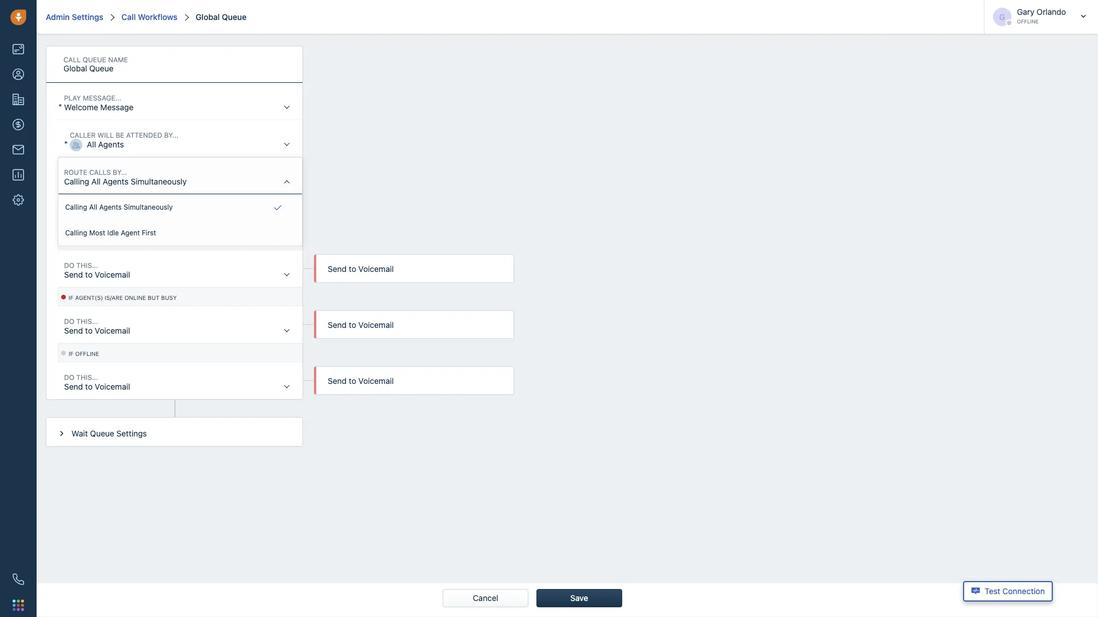 Task type: vqa. For each thing, say whether or not it's contained in the screenshot.
Filters button at the top right of page
no



Task type: locate. For each thing, give the bounding box(es) containing it.
queue right global
[[222, 12, 247, 21]]

cancel
[[473, 594, 498, 604]]

welcome
[[64, 102, 98, 112]]

1 vertical spatial *
[[64, 139, 68, 149]]

all up most
[[89, 203, 97, 211]]

0 vertical spatial if
[[69, 239, 74, 245]]

simultaneously up first on the left of page
[[124, 203, 173, 211]]

agent(s) up offline
[[75, 295, 103, 301]]

online for not
[[125, 239, 146, 245]]

agent(s) down most
[[75, 239, 103, 245]]

calling all agents simultaneously down all agents
[[64, 177, 187, 186]]

list box containing calling
[[58, 194, 302, 246]]

settings
[[72, 12, 103, 21], [116, 429, 147, 438]]

0 vertical spatial agent(s)
[[75, 239, 103, 245]]

agents
[[98, 140, 124, 149], [103, 177, 129, 186], [99, 203, 122, 211]]

but
[[148, 239, 159, 245], [148, 295, 159, 301]]

queue right wait
[[90, 429, 114, 438]]

1 vertical spatial agents
[[103, 177, 129, 186]]

2 if from the top
[[69, 295, 74, 301]]

all
[[87, 140, 96, 149], [91, 177, 101, 186], [89, 203, 97, 211]]

agent(s)
[[75, 239, 103, 245], [75, 295, 103, 301]]

calling left most
[[65, 229, 87, 237]]

call workflows
[[121, 12, 178, 21]]

call
[[121, 12, 136, 21]]

test connection
[[985, 587, 1045, 597]]

2 agent(s) from the top
[[75, 295, 103, 301]]

*
[[58, 102, 62, 112], [64, 139, 68, 149]]

2 vertical spatial send to voicemail button
[[58, 363, 302, 400]]

is/are down idle
[[105, 239, 123, 245]]

calling
[[64, 177, 89, 186], [65, 203, 87, 211], [65, 229, 87, 237]]

1 vertical spatial is/are
[[105, 295, 123, 301]]

1 vertical spatial calling
[[65, 203, 87, 211]]

voicemail
[[358, 265, 394, 274], [95, 270, 130, 279], [358, 321, 394, 330], [95, 326, 130, 336], [358, 377, 394, 386], [95, 382, 130, 392]]

list box
[[58, 194, 302, 246]]

offline
[[75, 351, 99, 358]]

calling all agents simultaneously
[[64, 177, 187, 186], [65, 203, 173, 211]]

simultaneously down all agents button
[[131, 177, 187, 186]]

all inside button
[[87, 140, 96, 149]]

agents down all agents
[[103, 177, 129, 186]]

is/are for if agent(s)  is/are online but busy
[[105, 295, 123, 301]]

0 vertical spatial send to voicemail button
[[58, 251, 302, 288]]

1 agent(s) from the top
[[75, 239, 103, 245]]

call workflows link
[[119, 12, 178, 21]]

1 horizontal spatial queue
[[222, 12, 247, 21]]

* for welcome message button
[[58, 102, 62, 112]]

settings right wait
[[116, 429, 147, 438]]

welcome message
[[64, 102, 134, 112]]

freshworks switcher image
[[13, 600, 24, 612]]

tick image
[[274, 201, 282, 215]]

0 vertical spatial calling all agents simultaneously
[[64, 177, 187, 186]]

0 vertical spatial settings
[[72, 12, 103, 21]]

if for if agent(s)  is/are online but busy
[[69, 295, 74, 301]]

1 vertical spatial agent(s)
[[75, 295, 103, 301]]

calling down group image
[[64, 177, 89, 186]]

idle
[[107, 229, 119, 237]]

2 but from the top
[[148, 295, 159, 301]]

1 vertical spatial if
[[69, 295, 74, 301]]

queue for global
[[222, 12, 247, 21]]

send
[[328, 265, 347, 274], [64, 270, 83, 279], [328, 321, 347, 330], [64, 326, 83, 336], [328, 377, 347, 386], [64, 382, 83, 392]]

calling all agents simultaneously up idle
[[65, 203, 173, 211]]

settings right the admin
[[72, 12, 103, 21]]

2 online from the top
[[125, 295, 146, 301]]

0 vertical spatial calling
[[64, 177, 89, 186]]

0 horizontal spatial *
[[58, 102, 62, 112]]

1 vertical spatial simultaneously
[[124, 203, 173, 211]]

simultaneously
[[131, 177, 187, 186], [124, 203, 173, 211]]

but for not
[[148, 239, 159, 245]]

option
[[61, 197, 300, 220]]

calling up the calling most idle agent first
[[65, 203, 87, 211]]

online down 'agent'
[[125, 239, 146, 245]]

but down first on the left of page
[[148, 239, 159, 245]]

2 is/are from the top
[[105, 295, 123, 301]]

agent
[[121, 229, 140, 237]]

wait
[[72, 429, 88, 438]]

if
[[69, 239, 74, 245], [69, 295, 74, 301], [69, 351, 74, 358]]

0 vertical spatial but
[[148, 239, 159, 245]]

* left group image
[[64, 139, 68, 149]]

0 horizontal spatial queue
[[90, 429, 114, 438]]

0 vertical spatial all
[[87, 140, 96, 149]]

online left busy
[[125, 295, 146, 301]]

but left busy
[[148, 295, 159, 301]]

0 horizontal spatial settings
[[72, 12, 103, 21]]

admin
[[46, 12, 70, 21]]

send to voicemail
[[328, 265, 394, 274], [64, 270, 130, 279], [328, 321, 394, 330], [64, 326, 130, 336], [328, 377, 394, 386], [64, 382, 130, 392]]

if offline
[[69, 351, 99, 358]]

0 vertical spatial *
[[58, 102, 62, 112]]

agents right group image
[[98, 140, 124, 149]]

1 vertical spatial settings
[[116, 429, 147, 438]]

3 if from the top
[[69, 351, 74, 358]]

online
[[125, 239, 146, 245], [125, 295, 146, 301]]

2 vertical spatial agents
[[99, 203, 122, 211]]

queue for wait
[[90, 429, 114, 438]]

1 is/are from the top
[[105, 239, 123, 245]]

all down all agents
[[91, 177, 101, 186]]

0 vertical spatial queue
[[222, 12, 247, 21]]

None field
[[58, 54, 256, 82], [58, 204, 303, 231], [58, 54, 256, 82], [58, 204, 303, 231]]

to
[[349, 265, 356, 274], [85, 270, 93, 279], [349, 321, 356, 330], [85, 326, 93, 336], [349, 377, 356, 386], [85, 382, 93, 392]]

not
[[161, 239, 173, 245]]

send to voicemail button
[[58, 251, 302, 288], [58, 307, 302, 344], [58, 363, 302, 400]]

all right group image
[[87, 140, 96, 149]]

0 vertical spatial online
[[125, 239, 146, 245]]

0 vertical spatial agents
[[98, 140, 124, 149]]

1 vertical spatial queue
[[90, 429, 114, 438]]

2 vertical spatial if
[[69, 351, 74, 358]]

1 send to voicemail button from the top
[[58, 251, 302, 288]]

agents inside all agents button
[[98, 140, 124, 149]]

1 horizontal spatial settings
[[116, 429, 147, 438]]

2 send to voicemail button from the top
[[58, 307, 302, 344]]

is/are
[[105, 239, 123, 245], [105, 295, 123, 301]]

0 vertical spatial is/are
[[105, 239, 123, 245]]

queue
[[222, 12, 247, 21], [90, 429, 114, 438]]

agents up the calling most idle agent first
[[99, 203, 122, 211]]

1 online from the top
[[125, 239, 146, 245]]

1 if from the top
[[69, 239, 74, 245]]

1 horizontal spatial *
[[64, 139, 68, 149]]

is/are left busy
[[105, 295, 123, 301]]

if agent(s)  is/are online but busy
[[69, 295, 177, 301]]

1 vertical spatial online
[[125, 295, 146, 301]]

all agents button
[[64, 121, 302, 157]]

global queue
[[196, 12, 247, 21]]

1 but from the top
[[148, 239, 159, 245]]

* left welcome
[[58, 102, 62, 112]]

option containing calling
[[61, 197, 300, 220]]

1 vertical spatial but
[[148, 295, 159, 301]]

1 vertical spatial send to voicemail button
[[58, 307, 302, 344]]

option inside 'list box'
[[61, 197, 300, 220]]

admin settings
[[46, 12, 103, 21]]



Task type: describe. For each thing, give the bounding box(es) containing it.
wait queue settings
[[72, 429, 147, 438]]

agent(s) for if agent(s)  is/are online but busy
[[75, 295, 103, 301]]

test
[[985, 587, 1001, 597]]

2 vertical spatial calling
[[65, 229, 87, 237]]

connection
[[1003, 587, 1045, 597]]

admin settings link
[[46, 12, 103, 21]]

orlando
[[1037, 7, 1066, 17]]

phone image
[[13, 574, 24, 586]]

simultaneously inside 'list box'
[[124, 203, 173, 211]]

3 send to voicemail button from the top
[[58, 363, 302, 400]]

answering
[[175, 239, 210, 245]]

gary
[[1017, 7, 1035, 17]]

all agents
[[87, 140, 124, 149]]

1 vertical spatial all
[[91, 177, 101, 186]]

0 vertical spatial simultaneously
[[131, 177, 187, 186]]

g
[[999, 12, 1005, 21]]

group image
[[70, 139, 82, 151]]

agent(s) for if agent(s) is/are online but not answering
[[75, 239, 103, 245]]

first
[[142, 229, 156, 237]]

if agent(s) is/are online but not answering
[[69, 239, 210, 245]]

cancel link
[[466, 590, 505, 608]]

* for all agents button
[[64, 139, 68, 149]]

message
[[100, 102, 134, 112]]

is/are for if agent(s) is/are online but not answering
[[105, 239, 123, 245]]

welcome message button
[[58, 84, 302, 120]]

save
[[570, 594, 588, 604]]

most
[[89, 229, 105, 237]]

busy
[[161, 295, 177, 301]]

gary orlando offline
[[1017, 7, 1066, 25]]

online for busy
[[125, 295, 146, 301]]

but for busy
[[148, 295, 159, 301]]

offline
[[1017, 19, 1039, 25]]

workflows
[[138, 12, 178, 21]]

calling most idle agent first
[[65, 229, 156, 237]]

1 vertical spatial calling all agents simultaneously
[[65, 203, 173, 211]]

2 vertical spatial all
[[89, 203, 97, 211]]

if for if agent(s) is/are online but not answering
[[69, 239, 74, 245]]

global
[[196, 12, 220, 21]]

phone element
[[7, 569, 30, 591]]



